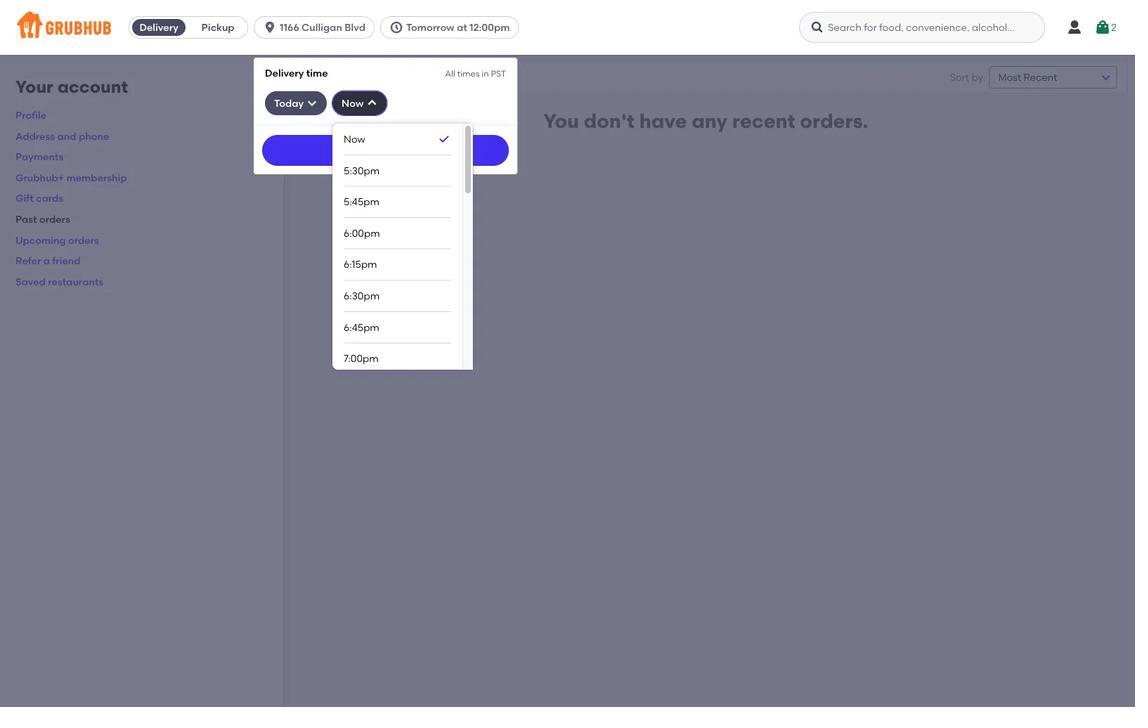 Task type: vqa. For each thing, say whether or not it's contained in the screenshot.
Refer a friend
yes



Task type: locate. For each thing, give the bounding box(es) containing it.
orders button
[[292, 68, 351, 87]]

12:00pm
[[470, 21, 510, 33]]

5:45pm
[[344, 196, 380, 208]]

0 vertical spatial delivery
[[140, 21, 178, 33]]

orders.
[[800, 109, 869, 133]]

tomorrow at 12:00pm
[[406, 21, 510, 33]]

0 vertical spatial svg image
[[1095, 19, 1111, 36]]

times
[[457, 68, 480, 78]]

0 vertical spatial now
[[342, 97, 364, 109]]

0 horizontal spatial delivery
[[140, 21, 178, 33]]

delivery for delivery time
[[265, 67, 304, 79]]

tomorrow
[[406, 21, 454, 33]]

1 vertical spatial svg image
[[367, 98, 378, 109]]

svg image
[[263, 20, 277, 34], [389, 20, 404, 34], [811, 20, 825, 34], [433, 69, 450, 86], [307, 98, 318, 109]]

5:30pm
[[344, 164, 380, 176]]

0 vertical spatial orders
[[39, 213, 70, 225]]

account
[[57, 77, 128, 97]]

today
[[274, 97, 304, 109]]

upcoming orders link
[[15, 234, 99, 246]]

delivery time
[[265, 67, 328, 79]]

now inside 'option'
[[344, 133, 365, 145]]

address and phone link
[[15, 130, 109, 142]]

all times in pst
[[445, 68, 506, 78]]

now up 5:30pm
[[344, 133, 365, 145]]

recent
[[732, 109, 796, 133]]

have
[[640, 109, 687, 133]]

payments
[[15, 151, 63, 163]]

6:45pm
[[344, 321, 379, 333]]

orders
[[39, 213, 70, 225], [68, 234, 99, 246]]

delivery
[[140, 21, 178, 33], [265, 67, 304, 79]]

restaurants
[[48, 276, 103, 288]]

1 horizontal spatial svg image
[[1095, 19, 1111, 36]]

sort
[[950, 71, 970, 83]]

orders up 'friend'
[[68, 234, 99, 246]]

your
[[15, 77, 53, 97]]

you don't have any recent orders.
[[544, 109, 869, 133]]

1 vertical spatial now
[[344, 133, 365, 145]]

you
[[544, 109, 579, 133]]

pst
[[491, 68, 506, 78]]

refer
[[15, 255, 41, 267]]

orders for past orders
[[39, 213, 70, 225]]

delivery left pickup "button"
[[140, 21, 178, 33]]

profile link
[[15, 109, 46, 121]]

any
[[692, 109, 728, 133]]

payments link
[[15, 151, 63, 163]]

pickup button
[[188, 16, 248, 39]]

refer a friend
[[15, 255, 81, 267]]

main navigation navigation
[[0, 0, 1135, 707]]

orders up upcoming orders
[[39, 213, 70, 225]]

1 vertical spatial orders
[[68, 234, 99, 246]]

delivery button
[[129, 16, 188, 39]]

address and phone
[[15, 130, 109, 142]]

1 horizontal spatial delivery
[[265, 67, 304, 79]]

1166
[[280, 21, 299, 33]]

list box inside main navigation navigation
[[344, 124, 451, 707]]

svg image
[[1095, 19, 1111, 36], [367, 98, 378, 109]]

past orders
[[15, 213, 70, 225]]

list box
[[344, 124, 451, 707]]

list box containing now
[[344, 124, 451, 707]]

delivery inside button
[[140, 21, 178, 33]]

now down orders button
[[342, 97, 364, 109]]

don't
[[584, 109, 635, 133]]

at
[[457, 21, 467, 33]]

delivery up the today
[[265, 67, 304, 79]]

saved restaurants
[[15, 276, 103, 288]]

7:00pm
[[344, 353, 379, 364]]

now
[[342, 97, 364, 109], [344, 133, 365, 145]]

orders
[[305, 71, 338, 83]]

past orders link
[[15, 213, 70, 225]]

friend
[[52, 255, 81, 267]]

1 vertical spatial delivery
[[265, 67, 304, 79]]



Task type: describe. For each thing, give the bounding box(es) containing it.
upcoming
[[15, 234, 66, 246]]

grubhub+
[[15, 172, 64, 183]]

grubhub+ membership link
[[15, 172, 127, 183]]

2 button
[[1095, 15, 1117, 40]]

time
[[306, 67, 328, 79]]

saved restaurants link
[[15, 276, 103, 288]]

a
[[43, 255, 50, 267]]

blvd
[[345, 21, 366, 33]]

in
[[482, 68, 489, 78]]

delivery for delivery
[[140, 21, 178, 33]]

your account
[[15, 77, 128, 97]]

orders for upcoming orders
[[68, 234, 99, 246]]

cards
[[36, 192, 63, 204]]

and
[[57, 130, 76, 142]]

gift
[[15, 192, 34, 204]]

svg image inside '2' button
[[1095, 19, 1111, 36]]

upcoming orders
[[15, 234, 99, 246]]

1166 culligan blvd
[[280, 21, 366, 33]]

0 horizontal spatial svg image
[[367, 98, 378, 109]]

phone
[[79, 130, 109, 142]]

membership
[[66, 172, 127, 183]]

6:30pm
[[344, 290, 380, 302]]

svg image inside 1166 culligan blvd button
[[263, 20, 277, 34]]

gift cards link
[[15, 192, 63, 204]]

all
[[445, 68, 455, 78]]

by:
[[972, 71, 986, 83]]

refer a friend link
[[15, 255, 81, 267]]

now for leftmost svg image
[[342, 97, 364, 109]]

now option
[[344, 124, 451, 155]]

svg image inside "tomorrow at 12:00pm" button
[[389, 20, 404, 34]]

tomorrow at 12:00pm button
[[380, 16, 525, 39]]

sort by:
[[950, 71, 986, 83]]

update
[[370, 145, 401, 155]]

profile
[[15, 109, 46, 121]]

grubhub+ membership
[[15, 172, 127, 183]]

address
[[15, 130, 55, 142]]

1166 culligan blvd button
[[254, 16, 380, 39]]

update button
[[262, 135, 509, 166]]

6:00pm
[[344, 227, 380, 239]]

gift cards
[[15, 192, 63, 204]]

saved
[[15, 276, 46, 288]]

past
[[15, 213, 37, 225]]

pickup
[[201, 21, 235, 33]]

6:15pm
[[344, 258, 377, 270]]

culligan
[[302, 21, 342, 33]]

2
[[1111, 21, 1117, 33]]

now for "check icon"
[[344, 133, 365, 145]]

check icon image
[[437, 132, 451, 146]]



